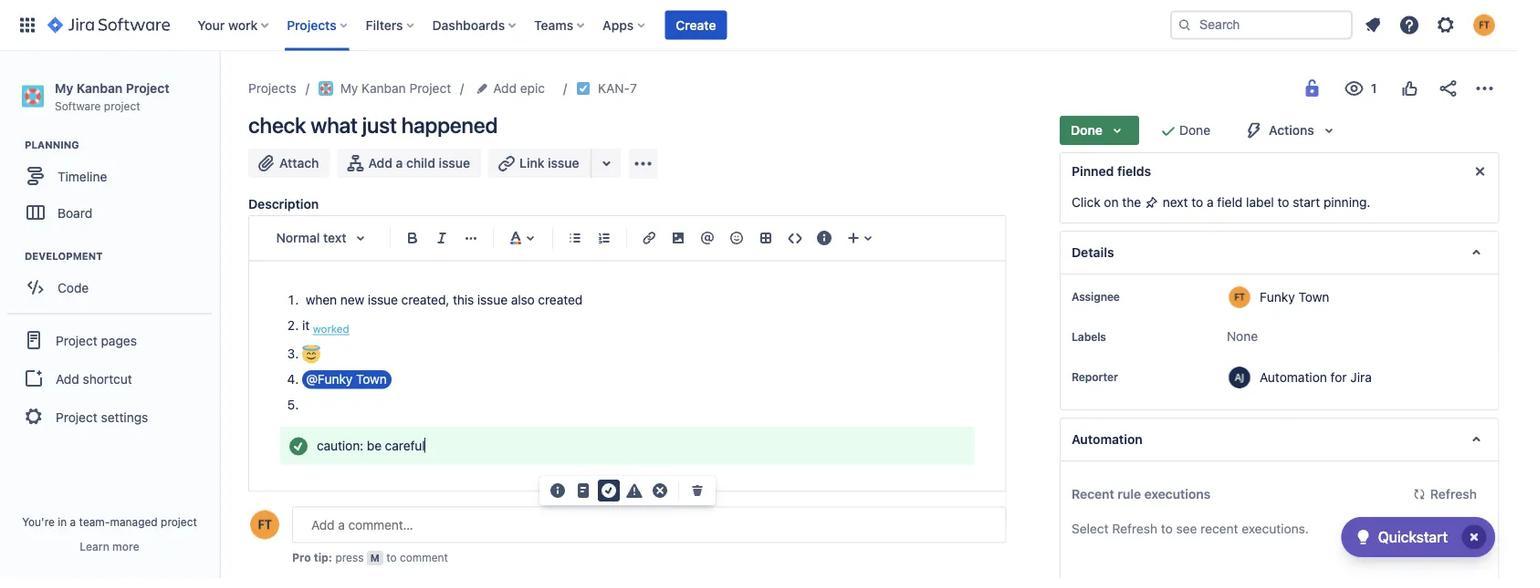 Task type: locate. For each thing, give the bounding box(es) containing it.
automation down reporter
[[1072, 432, 1143, 447]]

project left sidebar navigation image
[[126, 80, 169, 95]]

0 horizontal spatial project
[[104, 99, 140, 112]]

done up pinned
[[1071, 123, 1103, 138]]

add for add shortcut
[[56, 371, 79, 387]]

1 vertical spatial projects
[[248, 81, 297, 96]]

for
[[1331, 370, 1347, 385]]

my up software
[[55, 80, 73, 95]]

your profile and settings image
[[1474, 14, 1496, 36]]

planning group
[[9, 138, 218, 237]]

1 horizontal spatial my
[[340, 81, 358, 96]]

Description - Main content area, start typing to enter text. text field
[[280, 289, 975, 498]]

my inside my kanban project software project
[[55, 80, 73, 95]]

add shortcut
[[56, 371, 132, 387]]

project inside 'link'
[[56, 410, 97, 425]]

banner containing your work
[[0, 0, 1518, 51]]

automation for automation
[[1072, 432, 1143, 447]]

pages
[[101, 333, 137, 348]]

success image
[[598, 480, 620, 502]]

worked
[[313, 323, 349, 336]]

1 vertical spatial town
[[356, 371, 387, 387]]

0 horizontal spatial a
[[70, 516, 76, 529]]

issue right new
[[368, 293, 398, 308]]

when
[[306, 293, 337, 308]]

group containing project pages
[[7, 313, 212, 443]]

0 horizontal spatial automation
[[1072, 432, 1143, 447]]

banner
[[0, 0, 1518, 51]]

1 my from the left
[[55, 80, 73, 95]]

label
[[1246, 195, 1274, 210]]

comment
[[400, 552, 448, 565]]

Search field
[[1171, 11, 1353, 40]]

my right my kanban project icon
[[340, 81, 358, 96]]

1 horizontal spatial to
[[1192, 195, 1203, 210]]

add for add epic
[[493, 81, 517, 96]]

labels
[[1072, 331, 1106, 343]]

a
[[396, 156, 403, 171], [1207, 195, 1214, 210], [70, 516, 76, 529]]

project down 'add shortcut'
[[56, 410, 97, 425]]

1 horizontal spatial a
[[396, 156, 403, 171]]

1 vertical spatial add
[[368, 156, 393, 171]]

0 horizontal spatial my
[[55, 80, 73, 95]]

town right funky
[[1299, 289, 1330, 305]]

town
[[1299, 289, 1330, 305], [356, 371, 387, 387]]

project inside my kanban project software project
[[126, 80, 169, 95]]

project pages link
[[7, 321, 212, 361]]

details element
[[1060, 231, 1499, 275]]

description
[[248, 197, 319, 212]]

7
[[630, 81, 637, 96]]

project right managed
[[161, 516, 197, 529]]

warning image
[[624, 480, 646, 502]]

projects for projects popup button
[[287, 17, 337, 32]]

issue right child
[[439, 156, 470, 171]]

1 done from the left
[[1071, 123, 1103, 138]]

your work button
[[192, 11, 276, 40]]

0 vertical spatial project
[[104, 99, 140, 112]]

normal
[[276, 231, 320, 246]]

0 vertical spatial projects
[[287, 17, 337, 32]]

text
[[323, 231, 347, 246]]

done button
[[1060, 116, 1139, 145]]

hide message image
[[1469, 161, 1491, 183]]

share image
[[1437, 78, 1459, 100]]

dashboards
[[432, 17, 505, 32]]

development group
[[9, 249, 218, 312]]

search image
[[1178, 18, 1193, 32]]

info image
[[547, 480, 569, 502]]

0 vertical spatial add
[[493, 81, 517, 96]]

code snippet image
[[784, 227, 806, 249]]

1 horizontal spatial project
[[161, 516, 197, 529]]

add left 'shortcut' at the bottom left
[[56, 371, 79, 387]]

1 horizontal spatial add
[[368, 156, 393, 171]]

error image
[[649, 480, 671, 502]]

software
[[55, 99, 101, 112]]

kanban up software
[[76, 80, 123, 95]]

add down 'just'
[[368, 156, 393, 171]]

issue
[[439, 156, 470, 171], [548, 156, 579, 171], [368, 293, 398, 308], [478, 293, 508, 308]]

project
[[126, 80, 169, 95], [410, 81, 451, 96], [56, 333, 97, 348], [56, 410, 97, 425]]

more
[[112, 541, 139, 553]]

check what just happened
[[248, 112, 498, 138]]

2 horizontal spatial to
[[1278, 195, 1289, 210]]

town inside description - main content area, start typing to enter text. 'text field'
[[356, 371, 387, 387]]

emoji image
[[726, 227, 748, 249]]

add inside add shortcut button
[[56, 371, 79, 387]]

:innocent: image
[[302, 346, 321, 364], [302, 346, 321, 364]]

actions
[[1269, 123, 1314, 138]]

what
[[311, 112, 358, 138]]

create button
[[665, 11, 727, 40]]

2 horizontal spatial a
[[1207, 195, 1214, 210]]

projects
[[287, 17, 337, 32], [248, 81, 297, 96]]

projects for the projects link
[[248, 81, 297, 96]]

1 vertical spatial automation
[[1072, 432, 1143, 447]]

kanban inside my kanban project software project
[[76, 80, 123, 95]]

0 vertical spatial town
[[1299, 289, 1330, 305]]

actions button
[[1232, 116, 1351, 145]]

you're in a team-managed project
[[22, 516, 197, 529]]

be
[[367, 438, 382, 453]]

you're
[[22, 516, 55, 529]]

add left "epic"
[[493, 81, 517, 96]]

created,
[[401, 293, 450, 308]]

timeline link
[[9, 158, 210, 195]]

projects up my kanban project icon
[[287, 17, 337, 32]]

a for next to a field label to start pinning.
[[1207, 195, 1214, 210]]

2 vertical spatial add
[[56, 371, 79, 387]]

2 vertical spatial a
[[70, 516, 76, 529]]

kanban inside my kanban project link
[[362, 81, 406, 96]]

0 vertical spatial automation
[[1260, 370, 1327, 385]]

0 horizontal spatial town
[[356, 371, 387, 387]]

vote options: no one has voted for this issue yet. image
[[1399, 78, 1421, 100]]

it worked
[[302, 318, 349, 336]]

cancel
[[315, 548, 356, 563]]

add a child issue
[[368, 156, 470, 171]]

automation left for
[[1260, 370, 1327, 385]]

to left start
[[1278, 195, 1289, 210]]

Add a comment… field
[[292, 507, 1007, 544]]

numbered list ⌘⇧7 image
[[594, 227, 615, 249]]

1 vertical spatial a
[[1207, 195, 1214, 210]]

projects up check
[[248, 81, 297, 96]]

managed
[[110, 516, 158, 529]]

projects link
[[248, 78, 297, 100]]

town right @funky
[[356, 371, 387, 387]]

town for @funky town
[[356, 371, 387, 387]]

project
[[104, 99, 140, 112], [161, 516, 197, 529]]

a right in
[[70, 516, 76, 529]]

done up next
[[1179, 123, 1211, 138]]

add inside add epic dropdown button
[[493, 81, 517, 96]]

1 horizontal spatial done
[[1179, 123, 1211, 138]]

reporter
[[1072, 371, 1118, 384]]

this
[[453, 293, 474, 308]]

0 horizontal spatial to
[[386, 552, 397, 565]]

automation for automation for jira
[[1260, 370, 1327, 385]]

projects inside popup button
[[287, 17, 337, 32]]

attach
[[279, 156, 319, 171]]

2 my from the left
[[340, 81, 358, 96]]

sidebar navigation image
[[199, 73, 239, 110]]

0 horizontal spatial kanban
[[76, 80, 123, 95]]

1 kanban from the left
[[76, 80, 123, 95]]

1 horizontal spatial kanban
[[362, 81, 406, 96]]

add image, video, or file image
[[668, 227, 689, 249]]

appswitcher icon image
[[16, 14, 38, 36]]

funky town
[[1260, 289, 1330, 305]]

quickstart
[[1379, 529, 1448, 547]]

link issue
[[520, 156, 579, 171]]

0 horizontal spatial add
[[56, 371, 79, 387]]

0 horizontal spatial done
[[1071, 123, 1103, 138]]

1 horizontal spatial town
[[1299, 289, 1330, 305]]

2 kanban from the left
[[362, 81, 406, 96]]

project pages
[[56, 333, 137, 348]]

to right next
[[1192, 195, 1203, 210]]

settings image
[[1436, 14, 1457, 36]]

automation
[[1260, 370, 1327, 385], [1072, 432, 1143, 447]]

it
[[302, 318, 310, 333]]

group
[[7, 313, 212, 443]]

next to a field label to start pinning.
[[1159, 195, 1371, 210]]

a left field
[[1207, 195, 1214, 210]]

kan-
[[598, 81, 630, 96]]

1 horizontal spatial automation
[[1260, 370, 1327, 385]]

new
[[340, 293, 365, 308]]

add inside add a child issue button
[[368, 156, 393, 171]]

2 horizontal spatial add
[[493, 81, 517, 96]]

pro
[[292, 552, 311, 565]]

project up happened
[[410, 81, 451, 96]]

to
[[1192, 195, 1203, 210], [1278, 195, 1289, 210], [386, 552, 397, 565]]

filters
[[366, 17, 403, 32]]

my
[[55, 80, 73, 95], [340, 81, 358, 96]]

a left child
[[396, 156, 403, 171]]

normal text button
[[268, 218, 383, 258]]

add app image
[[632, 153, 654, 175]]

project right software
[[104, 99, 140, 112]]

done inside dropdown button
[[1071, 123, 1103, 138]]

work
[[228, 17, 258, 32]]

0 vertical spatial a
[[396, 156, 403, 171]]

start
[[1293, 195, 1320, 210]]

a for you're in a team-managed project
[[70, 516, 76, 529]]

kanban up 'just'
[[362, 81, 406, 96]]

kanban for my kanban project
[[362, 81, 406, 96]]

copy link to issue image
[[634, 80, 648, 95]]

jira software image
[[47, 14, 170, 36], [47, 14, 170, 36]]

to right the m
[[386, 552, 397, 565]]

my kanban project software project
[[55, 80, 169, 112]]

apps
[[603, 17, 634, 32]]

add
[[493, 81, 517, 96], [368, 156, 393, 171], [56, 371, 79, 387]]

link issue button
[[489, 149, 592, 178]]



Task type: describe. For each thing, give the bounding box(es) containing it.
teams button
[[529, 11, 592, 40]]

pinned
[[1072, 164, 1114, 179]]

table image
[[755, 227, 777, 249]]

panel success image
[[288, 436, 310, 458]]

planning image
[[3, 134, 25, 156]]

my for my kanban project software project
[[55, 80, 73, 95]]

your
[[197, 17, 225, 32]]

epic
[[520, 81, 545, 96]]

profile image of funky town image
[[250, 511, 279, 540]]

jira
[[1350, 370, 1372, 385]]

mention image
[[697, 227, 719, 249]]

my for my kanban project
[[340, 81, 358, 96]]

none
[[1227, 329, 1258, 344]]

learn
[[80, 541, 109, 553]]

remove image
[[687, 480, 709, 502]]

board
[[58, 205, 92, 220]]

caution:
[[317, 438, 364, 453]]

primary element
[[11, 0, 1171, 51]]

team-
[[79, 516, 110, 529]]

pinning.
[[1324, 195, 1371, 210]]

project up 'add shortcut'
[[56, 333, 97, 348]]

caution: be careful
[[317, 438, 425, 453]]

labels pin to top image
[[1110, 330, 1124, 344]]

click on the
[[1072, 195, 1145, 210]]

in
[[58, 516, 67, 529]]

done image
[[1158, 120, 1179, 142]]

project settings link
[[7, 397, 212, 438]]

task image
[[576, 81, 591, 96]]

created
[[538, 293, 583, 308]]

bold ⌘b image
[[402, 227, 424, 249]]

my kanban project link
[[319, 78, 451, 100]]

check
[[248, 112, 306, 138]]

issue right link
[[548, 156, 579, 171]]

2 done from the left
[[1179, 123, 1211, 138]]

details
[[1072, 245, 1114, 260]]

careful
[[385, 438, 425, 453]]

when new issue created, this issue also created
[[302, 293, 583, 308]]

code
[[58, 280, 89, 295]]

learn more
[[80, 541, 139, 553]]

link
[[520, 156, 545, 171]]

automation element
[[1060, 418, 1499, 462]]

funky
[[1260, 289, 1295, 305]]

automation for jira
[[1260, 370, 1372, 385]]

my kanban project image
[[319, 81, 333, 96]]

note image
[[573, 480, 594, 502]]

check image
[[1353, 527, 1375, 549]]

m
[[371, 553, 380, 565]]

field
[[1217, 195, 1243, 210]]

add epic
[[493, 81, 545, 96]]

a inside button
[[396, 156, 403, 171]]

create
[[676, 17, 716, 32]]

1 vertical spatial project
[[161, 516, 197, 529]]

save button
[[249, 541, 300, 570]]

teams
[[534, 17, 574, 32]]

info panel image
[[814, 227, 836, 249]]

press
[[336, 552, 364, 565]]

notifications image
[[1362, 14, 1384, 36]]

town for funky town
[[1299, 289, 1330, 305]]

italic ⌘i image
[[431, 227, 453, 249]]

planning
[[25, 139, 79, 151]]

issue right 'this'
[[478, 293, 508, 308]]

project inside my kanban project software project
[[104, 99, 140, 112]]

dismiss quickstart image
[[1460, 523, 1489, 552]]

development
[[25, 251, 103, 263]]

also
[[511, 293, 535, 308]]

add epic button
[[473, 78, 551, 100]]

pro tip: press m to comment
[[292, 552, 448, 565]]

add for add a child issue
[[368, 156, 393, 171]]

pinned fields
[[1072, 164, 1151, 179]]

development image
[[3, 246, 25, 268]]

filters button
[[360, 11, 422, 40]]

link web pages and more image
[[596, 153, 618, 174]]

save
[[260, 548, 289, 563]]

on
[[1104, 195, 1119, 210]]

kanban for my kanban project software project
[[76, 80, 123, 95]]

kan-7 link
[[598, 78, 637, 100]]

bullet list ⌘⇧8 image
[[564, 227, 586, 249]]

board link
[[9, 195, 210, 231]]

apps button
[[597, 11, 652, 40]]

attach button
[[248, 149, 330, 178]]

tip:
[[314, 552, 332, 565]]

assignee
[[1072, 290, 1120, 303]]

more formatting image
[[460, 227, 482, 249]]

@funky town
[[306, 371, 387, 387]]

cancel button
[[304, 541, 367, 570]]

assignee pin to top image
[[1124, 289, 1138, 304]]

code link
[[9, 270, 210, 306]]

just
[[362, 112, 397, 138]]

dashboards button
[[427, 11, 523, 40]]

settings
[[101, 410, 148, 425]]

happened
[[401, 112, 498, 138]]

actions image
[[1474, 78, 1496, 100]]

shortcut
[[83, 371, 132, 387]]

projects button
[[281, 11, 355, 40]]

the
[[1122, 195, 1141, 210]]

add shortcut button
[[7, 361, 212, 397]]

click
[[1072, 195, 1101, 210]]

@funky
[[306, 371, 353, 387]]

your work
[[197, 17, 258, 32]]

learn more button
[[80, 540, 139, 554]]

my kanban project
[[340, 81, 451, 96]]

link image
[[638, 227, 660, 249]]

quickstart button
[[1342, 518, 1496, 558]]

help image
[[1399, 14, 1421, 36]]

child
[[406, 156, 436, 171]]

project settings
[[56, 410, 148, 425]]



Task type: vqa. For each thing, say whether or not it's contained in the screenshot.
MY KANBAN PROJECT SOFTWARE PROJECT
yes



